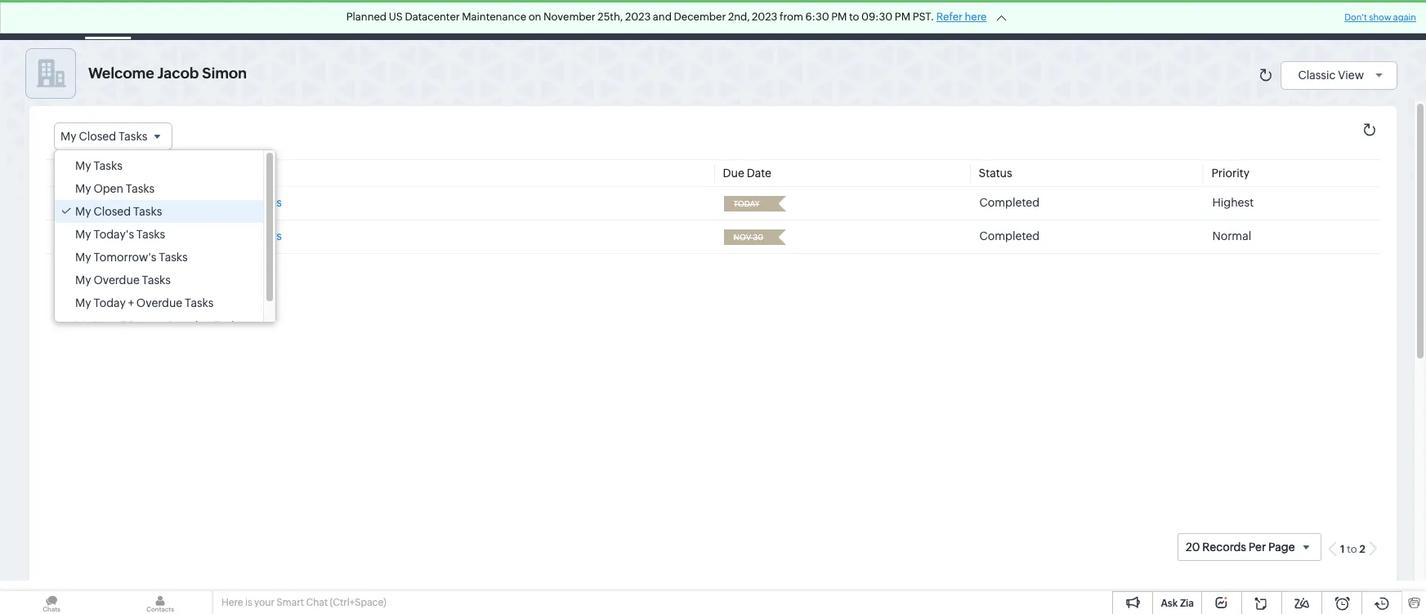 Task type: vqa. For each thing, say whether or not it's contained in the screenshot.
NOV associated with Simon
no



Task type: describe. For each thing, give the bounding box(es) containing it.
my down my tomorrow's tasks
[[75, 274, 91, 287]]

my tomorrow's tasks
[[75, 251, 188, 264]]

0 vertical spatial crm
[[39, 11, 72, 29]]

1 horizontal spatial to
[[1347, 544, 1357, 556]]

2
[[1360, 544, 1366, 556]]

smart
[[277, 597, 304, 609]]

0 vertical spatial +
[[128, 297, 134, 310]]

and
[[653, 11, 672, 23]]

november
[[544, 11, 596, 23]]

classic
[[1298, 68, 1336, 81]]

view
[[1338, 68, 1364, 81]]

your
[[254, 597, 275, 609]]

open
[[93, 182, 123, 195]]

don't
[[1345, 12, 1367, 22]]

started for normal
[[212, 230, 251, 243]]

crm for highest
[[141, 196, 167, 209]]

signals element
[[1212, 0, 1243, 40]]

calls link
[[533, 0, 585, 40]]

analytics
[[666, 13, 714, 27]]

meetings link
[[457, 0, 533, 40]]

maintenance
[[462, 11, 526, 23]]

complete crm getting started steps for normal
[[86, 230, 282, 243]]

analytics link
[[652, 0, 727, 40]]

my today + overdue tasks
[[75, 297, 214, 310]]

projects
[[886, 13, 929, 27]]

today's
[[93, 228, 134, 241]]

due date
[[723, 167, 772, 180]]

products
[[740, 13, 788, 27]]

pst.
[[913, 11, 934, 23]]

complete crm getting started steps link for normal
[[86, 230, 282, 243]]

normal
[[1212, 230, 1252, 243]]

search element
[[1179, 0, 1212, 40]]

my left today's
[[75, 228, 91, 241]]

subject
[[85, 167, 126, 180]]

1 vertical spatial my closed tasks
[[75, 205, 162, 218]]

again
[[1393, 12, 1416, 22]]

status link
[[979, 167, 1012, 180]]

refer here link
[[936, 11, 987, 23]]

priority
[[1212, 167, 1250, 180]]

my overdue tasks
[[75, 274, 171, 287]]

due date link
[[723, 167, 772, 180]]

steps for normal
[[253, 230, 282, 243]]

my left next
[[75, 320, 91, 333]]

enterprise-
[[1040, 7, 1094, 20]]

my open tasks
[[75, 182, 155, 195]]

1 vertical spatial closed
[[93, 205, 131, 218]]

completed for highest
[[980, 196, 1040, 209]]

services link
[[801, 0, 873, 40]]

25th,
[[598, 11, 623, 23]]

on
[[529, 11, 541, 23]]

complete for normal
[[86, 230, 139, 243]]

here
[[965, 11, 987, 23]]

welcome
[[88, 65, 154, 82]]

closed inside field
[[79, 130, 116, 143]]

my tasks
[[75, 160, 122, 173]]

2 vertical spatial overdue
[[165, 320, 211, 333]]

ask
[[1161, 598, 1178, 610]]

tasks inside field
[[118, 130, 147, 143]]

classic view
[[1298, 68, 1364, 81]]

don't show again
[[1345, 12, 1416, 22]]

My Closed Tasks field
[[54, 123, 173, 151]]

2 2023 from the left
[[752, 11, 778, 23]]

1 horizontal spatial +
[[157, 320, 163, 333]]

from
[[780, 11, 803, 23]]

my left open
[[75, 182, 91, 195]]

planned us datacenter maintenance on november 25th, 2023 and december 2nd, 2023 from 6:30 pm to 09:30 pm pst. refer here
[[346, 11, 987, 23]]

chats image
[[0, 592, 103, 615]]

is
[[245, 597, 252, 609]]

days
[[129, 320, 155, 333]]

subject link
[[85, 167, 126, 180]]

1 vertical spatial overdue
[[136, 297, 182, 310]]

completed for normal
[[980, 230, 1040, 243]]

don't show again link
[[1345, 12, 1416, 22]]

0 vertical spatial overdue
[[93, 274, 140, 287]]

tree containing my tasks
[[55, 151, 275, 338]]

highest
[[1212, 196, 1254, 209]]

date
[[747, 167, 772, 180]]

deals
[[360, 13, 389, 27]]



Task type: locate. For each thing, give the bounding box(es) containing it.
1 complete crm getting started steps from the top
[[86, 196, 282, 209]]

create menu element
[[1139, 0, 1179, 40]]

0 vertical spatial my closed tasks
[[60, 130, 147, 143]]

2 vertical spatial crm
[[141, 230, 167, 243]]

contacts image
[[109, 592, 212, 615]]

next
[[93, 320, 118, 333]]

2 steps from the top
[[253, 230, 282, 243]]

overdue up today
[[93, 274, 140, 287]]

simon
[[202, 65, 247, 82]]

steps for highest
[[253, 196, 282, 209]]

to right 1
[[1347, 544, 1357, 556]]

1 steps from the top
[[253, 196, 282, 209]]

2023 right 2nd,
[[752, 11, 778, 23]]

crm
[[39, 11, 72, 29], [141, 196, 167, 209], [141, 230, 167, 243]]

pm
[[831, 11, 847, 23], [895, 11, 911, 23]]

reports link
[[585, 0, 652, 40]]

my up my tasks
[[60, 130, 76, 143]]

started for highest
[[212, 196, 251, 209]]

complete crm getting started steps link up my tomorrow's tasks
[[86, 230, 282, 243]]

2 complete crm getting started steps from the top
[[86, 230, 282, 243]]

1 to 2
[[1340, 544, 1366, 556]]

0 horizontal spatial pm
[[831, 11, 847, 23]]

complete
[[86, 196, 139, 209], [86, 230, 139, 243]]

my up my open tasks
[[75, 160, 91, 173]]

today
[[93, 297, 126, 310]]

6:30
[[805, 11, 829, 23]]

1 started from the top
[[212, 196, 251, 209]]

classic view link
[[1298, 68, 1389, 81]]

0 vertical spatial getting
[[169, 196, 209, 209]]

here
[[221, 597, 243, 609]]

crm for normal
[[141, 230, 167, 243]]

0 vertical spatial complete crm getting started steps
[[86, 196, 282, 209]]

trial
[[1094, 7, 1115, 20]]

2 complete from the top
[[86, 230, 139, 243]]

2 started from the top
[[212, 230, 251, 243]]

products link
[[727, 0, 801, 40]]

create menu image
[[1148, 10, 1169, 30]]

+
[[128, 297, 134, 310], [157, 320, 163, 333]]

1 vertical spatial crm
[[141, 196, 167, 209]]

0 horizontal spatial 2023
[[625, 11, 651, 23]]

closed up my tasks
[[79, 130, 116, 143]]

1 vertical spatial started
[[212, 230, 251, 243]]

completed
[[980, 196, 1040, 209], [980, 230, 1040, 243]]

2nd,
[[728, 11, 750, 23]]

tree
[[55, 151, 275, 338]]

1 pm from the left
[[831, 11, 847, 23]]

overdue
[[93, 274, 140, 287], [136, 297, 182, 310], [165, 320, 211, 333]]

enterprise-trial upgrade
[[1040, 7, 1115, 32]]

0 vertical spatial completed
[[980, 196, 1040, 209]]

2 pm from the left
[[895, 11, 911, 23]]

meetings
[[470, 13, 520, 27]]

1 vertical spatial to
[[1347, 544, 1357, 556]]

getting for highest
[[169, 196, 209, 209]]

tomorrow's
[[93, 251, 157, 264]]

1 complete from the top
[[86, 196, 139, 209]]

1 vertical spatial completed
[[980, 230, 1040, 243]]

tasks link
[[402, 0, 457, 40]]

my inside "my closed tasks" field
[[60, 130, 76, 143]]

reports
[[598, 13, 639, 27]]

overdue right days
[[165, 320, 211, 333]]

1 getting from the top
[[169, 196, 209, 209]]

2 completed from the top
[[980, 230, 1040, 243]]

welcome jacob simon
[[88, 65, 247, 82]]

1
[[1340, 544, 1345, 556]]

my
[[60, 130, 76, 143], [75, 160, 91, 173], [75, 182, 91, 195], [75, 205, 91, 218], [75, 228, 91, 241], [75, 251, 91, 264], [75, 274, 91, 287], [75, 297, 91, 310], [75, 320, 91, 333]]

projects link
[[873, 0, 942, 40]]

deals link
[[347, 0, 402, 40]]

planned
[[346, 11, 387, 23]]

complete down my open tasks
[[86, 196, 139, 209]]

pm right '6:30'
[[831, 11, 847, 23]]

ask zia
[[1161, 598, 1194, 610]]

0 vertical spatial complete crm getting started steps link
[[86, 196, 282, 209]]

status
[[979, 167, 1012, 180]]

complete crm getting started steps
[[86, 196, 282, 209], [86, 230, 282, 243]]

+ right days
[[157, 320, 163, 333]]

1 2023 from the left
[[625, 11, 651, 23]]

0 vertical spatial steps
[[253, 196, 282, 209]]

complete crm getting started steps link
[[86, 196, 282, 209], [86, 230, 282, 243]]

pm left the pst. on the top of the page
[[895, 11, 911, 23]]

setup element
[[1310, 0, 1343, 40]]

getting
[[169, 196, 209, 209], [169, 230, 209, 243]]

profile image
[[1343, 0, 1389, 40]]

0 vertical spatial started
[[212, 196, 251, 209]]

1 completed from the top
[[980, 196, 1040, 209]]

complete crm getting started steps link for highest
[[86, 196, 282, 209]]

complete up "tomorrow's"
[[86, 230, 139, 243]]

overdue up my next 7 days + overdue tasks
[[136, 297, 182, 310]]

my closed tasks inside "my closed tasks" field
[[60, 130, 147, 143]]

my closed tasks up my today's tasks
[[75, 205, 162, 218]]

1 vertical spatial complete
[[86, 230, 139, 243]]

upgrade
[[1054, 20, 1101, 32]]

my left "tomorrow's"
[[75, 251, 91, 264]]

december
[[674, 11, 726, 23]]

complete crm getting started steps up my tomorrow's tasks
[[86, 230, 282, 243]]

datacenter
[[405, 11, 460, 23]]

0 vertical spatial to
[[849, 11, 859, 23]]

1 vertical spatial +
[[157, 320, 163, 333]]

complete crm getting started steps for highest
[[86, 196, 282, 209]]

7
[[121, 320, 127, 333]]

complete crm getting started steps link down my open tasks
[[86, 196, 282, 209]]

zia
[[1180, 598, 1194, 610]]

0 vertical spatial closed
[[79, 130, 116, 143]]

us
[[389, 11, 403, 23]]

started
[[212, 196, 251, 209], [212, 230, 251, 243]]

1 horizontal spatial 2023
[[752, 11, 778, 23]]

complete for highest
[[86, 196, 139, 209]]

closed
[[79, 130, 116, 143], [93, 205, 131, 218]]

show
[[1369, 12, 1392, 22]]

my today's tasks
[[75, 228, 165, 241]]

my next 7 days + overdue tasks
[[75, 320, 243, 333]]

calls
[[546, 13, 572, 27]]

here is your smart chat (ctrl+space)
[[221, 597, 386, 609]]

due
[[723, 167, 744, 180]]

09:30
[[862, 11, 893, 23]]

complete crm getting started steps down my open tasks
[[86, 196, 282, 209]]

signals image
[[1222, 13, 1233, 27]]

1 vertical spatial steps
[[253, 230, 282, 243]]

jacob
[[157, 65, 199, 82]]

2 complete crm getting started steps link from the top
[[86, 230, 282, 243]]

my down my open tasks
[[75, 205, 91, 218]]

my left today
[[75, 297, 91, 310]]

2023
[[625, 11, 651, 23], [752, 11, 778, 23]]

+ right today
[[128, 297, 134, 310]]

priority link
[[1212, 167, 1250, 180]]

my closed tasks up my tasks
[[60, 130, 147, 143]]

crm link
[[13, 11, 72, 29]]

None field
[[729, 196, 767, 212], [729, 230, 767, 245], [729, 196, 767, 212], [729, 230, 767, 245]]

getting for normal
[[169, 230, 209, 243]]

chat
[[306, 597, 328, 609]]

refer
[[936, 11, 963, 23]]

1 vertical spatial complete crm getting started steps
[[86, 230, 282, 243]]

closed up today's
[[93, 205, 131, 218]]

services
[[814, 13, 859, 27]]

0 horizontal spatial to
[[849, 11, 859, 23]]

0 vertical spatial complete
[[86, 196, 139, 209]]

(ctrl+space)
[[330, 597, 386, 609]]

1 vertical spatial complete crm getting started steps link
[[86, 230, 282, 243]]

1 complete crm getting started steps link from the top
[[86, 196, 282, 209]]

0 horizontal spatial +
[[128, 297, 134, 310]]

to left the 09:30
[[849, 11, 859, 23]]

1 vertical spatial getting
[[169, 230, 209, 243]]

2 getting from the top
[[169, 230, 209, 243]]

2023 left and
[[625, 11, 651, 23]]

1 horizontal spatial pm
[[895, 11, 911, 23]]



